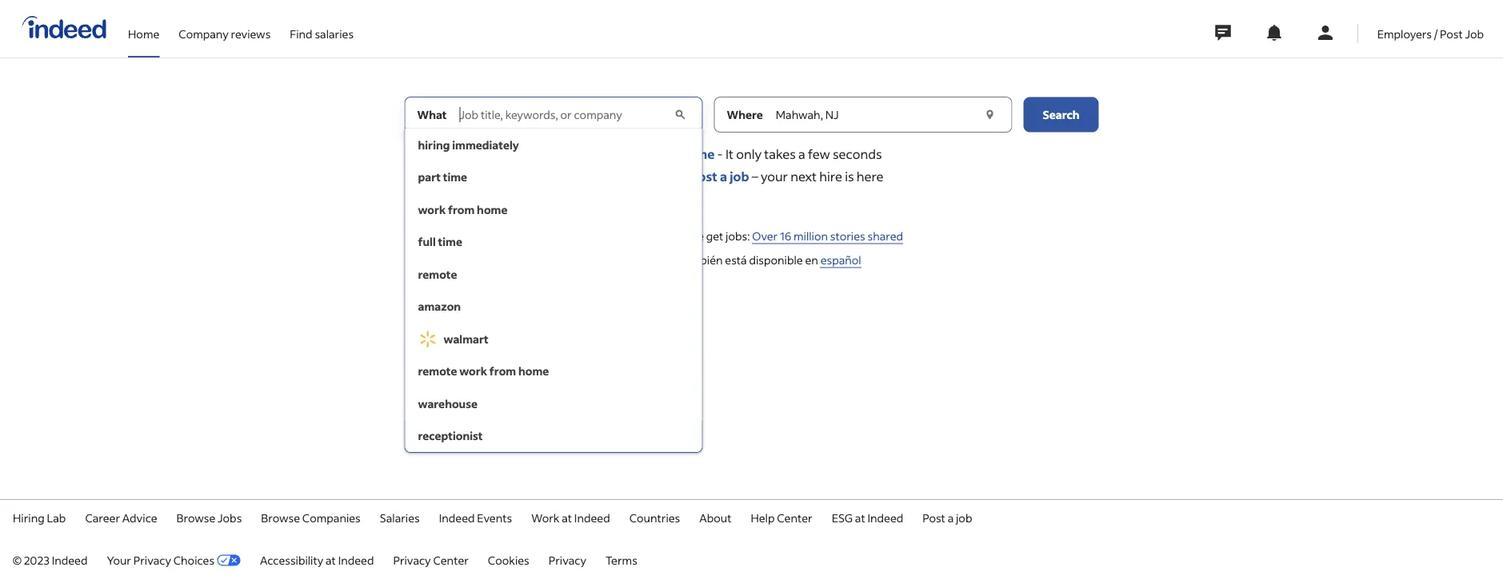 Task type: describe. For each thing, give the bounding box(es) containing it.
time for part time
[[443, 170, 467, 184]]

advice
[[122, 511, 157, 526]]

stories
[[830, 229, 865, 244]]

1 horizontal spatial home
[[518, 364, 549, 379]]

warehouse
[[418, 397, 478, 411]]

post
[[690, 168, 717, 185]]

accessibility at indeed
[[260, 554, 374, 568]]

work at indeed link
[[531, 511, 610, 526]]

indeed left helps
[[600, 229, 636, 244]]

terms
[[605, 554, 637, 568]]

job inside main content
[[730, 168, 749, 185]]

seconds
[[833, 146, 882, 162]]

time for full time
[[438, 235, 462, 249]]

© 2023 indeed
[[13, 554, 88, 568]]

2 horizontal spatial a
[[948, 511, 954, 526]]

home
[[128, 26, 159, 41]]

company reviews
[[179, 26, 271, 41]]

©
[[13, 554, 22, 568]]

find salaries
[[290, 26, 354, 41]]

it
[[726, 146, 734, 162]]

resume
[[669, 146, 715, 162]]

2023
[[24, 554, 50, 568]]

get
[[706, 229, 723, 244]]

at for work
[[562, 511, 572, 526]]

part
[[418, 170, 441, 184]]

hire
[[819, 168, 842, 185]]

0 vertical spatial post
[[1440, 26, 1463, 41]]

help center link
[[751, 511, 812, 526]]

indeed helps people get jobs: over 16 million stories shared
[[600, 229, 903, 244]]

where
[[727, 108, 763, 122]]

post your resume link
[[608, 146, 715, 162]]

company reviews link
[[179, 0, 271, 54]]

1 horizontal spatial from
[[489, 364, 516, 379]]

clear element for what
[[672, 107, 689, 123]]

countries
[[629, 511, 680, 526]]

is
[[845, 168, 854, 185]]

post for post your resume - it only takes a few seconds
[[608, 146, 635, 162]]

hiring lab link
[[13, 511, 66, 526]]

account image
[[1316, 23, 1335, 42]]

full time
[[418, 235, 462, 249]]

privacy center
[[393, 554, 469, 568]]

notifications unread count 0 image
[[1265, 23, 1284, 42]]

16
[[780, 229, 791, 244]]

over
[[752, 229, 778, 244]]

remote for remote work from home
[[418, 364, 457, 379]]

find
[[290, 26, 312, 41]]

choices
[[173, 554, 214, 568]]

your next hire is here
[[761, 168, 884, 185]]

browse for browse companies
[[261, 511, 300, 526]]

indeed down companies at the bottom of page
[[338, 554, 374, 568]]

esg at indeed
[[832, 511, 903, 526]]

esg
[[832, 511, 853, 526]]

hiring immediately
[[418, 138, 519, 152]]

browse for browse jobs
[[176, 511, 215, 526]]

section containing indeed helps people get jobs:
[[0, 221, 1503, 276]]

messages unread count 0 image
[[1213, 17, 1233, 49]]

clear element for where
[[982, 107, 998, 123]]

0 horizontal spatial work
[[418, 202, 446, 217]]

browse companies link
[[261, 511, 361, 526]]

at for esg
[[855, 511, 865, 526]]

career advice link
[[85, 511, 157, 526]]

jobs:
[[726, 229, 750, 244]]

employers
[[1377, 26, 1432, 41]]

accessibility at indeed link
[[260, 554, 374, 568]]

indeed down helps
[[642, 253, 678, 268]]

0 horizontal spatial from
[[448, 202, 475, 217]]

center for help center
[[777, 511, 812, 526]]

remote for remote
[[418, 267, 457, 282]]

browse jobs link
[[176, 511, 242, 526]]

walmart
[[444, 332, 488, 346]]

accessibility
[[260, 554, 323, 568]]

1 vertical spatial job
[[956, 511, 972, 526]]

1 horizontal spatial your
[[761, 168, 788, 185]]

home link
[[128, 0, 159, 54]]

cookies
[[488, 554, 529, 568]]

help center
[[751, 511, 812, 526]]

privacy for privacy link
[[549, 554, 586, 568]]

companies
[[302, 511, 361, 526]]

está
[[725, 253, 747, 268]]

your privacy choices link
[[107, 554, 241, 568]]

salaries link
[[380, 511, 420, 526]]

employers:
[[619, 168, 687, 185]]

company
[[179, 26, 229, 41]]

What field
[[456, 97, 671, 132]]

browse companies
[[261, 511, 361, 526]]

hiring lab
[[13, 511, 66, 526]]

help
[[751, 511, 775, 526]]

lab
[[47, 511, 66, 526]]

español link
[[820, 253, 861, 268]]

over 16 million stories shared link
[[752, 229, 903, 244]]

few
[[808, 146, 830, 162]]



Task type: vqa. For each thing, say whether or not it's contained in the screenshot.
Find salaries on the top left of the page
yes



Task type: locate. For each thing, give the bounding box(es) containing it.
post right /
[[1440, 26, 1463, 41]]

clear element
[[672, 107, 689, 123], [982, 107, 998, 123]]

privacy down salaries link
[[393, 554, 431, 568]]

1 vertical spatial post
[[608, 146, 635, 162]]

what
[[417, 108, 447, 122]]

1 vertical spatial from
[[489, 364, 516, 379]]

0 vertical spatial home
[[477, 202, 507, 217]]

en
[[805, 253, 818, 268]]

clear image
[[672, 107, 689, 123]]

0 horizontal spatial center
[[433, 554, 469, 568]]

0 vertical spatial remote
[[418, 267, 457, 282]]

0 vertical spatial your
[[638, 146, 666, 162]]

immediately
[[452, 138, 519, 152]]

0 horizontal spatial your
[[638, 146, 666, 162]]

shared
[[868, 229, 903, 244]]

your privacy choices
[[107, 554, 214, 568]]

3 privacy from the left
[[549, 554, 586, 568]]

clear element left search
[[982, 107, 998, 123]]

career advice
[[85, 511, 157, 526]]

salaries
[[315, 26, 354, 41]]

1 vertical spatial home
[[518, 364, 549, 379]]

1 privacy from the left
[[133, 554, 171, 568]]

about
[[699, 511, 731, 526]]

indeed
[[600, 229, 636, 244], [642, 253, 678, 268], [439, 511, 475, 526], [574, 511, 610, 526], [867, 511, 903, 526], [52, 554, 88, 568], [338, 554, 374, 568]]

indeed events link
[[439, 511, 512, 526]]

1 vertical spatial a
[[720, 168, 727, 185]]

post up employers:
[[608, 146, 635, 162]]

suggestions list box
[[404, 129, 703, 454]]

next
[[790, 168, 817, 185]]

work from home
[[418, 202, 507, 217]]

employers / post job
[[1377, 26, 1484, 41]]

privacy down work at indeed at the bottom left of the page
[[549, 554, 586, 568]]

indeed right esg
[[867, 511, 903, 526]]

1 horizontal spatial privacy
[[393, 554, 431, 568]]

takes
[[764, 146, 796, 162]]

browse
[[176, 511, 215, 526], [261, 511, 300, 526]]

career
[[85, 511, 120, 526]]

2 browse from the left
[[261, 511, 300, 526]]

center
[[777, 511, 812, 526], [433, 554, 469, 568]]

privacy link
[[549, 554, 586, 568]]

1 horizontal spatial job
[[956, 511, 972, 526]]

clear image
[[982, 107, 998, 123]]

work at indeed
[[531, 511, 610, 526]]

indeed events
[[439, 511, 512, 526]]

countries link
[[629, 511, 680, 526]]

center right help
[[777, 511, 812, 526]]

1 remote from the top
[[418, 267, 457, 282]]

indeed right 2023
[[52, 554, 88, 568]]

-
[[717, 146, 723, 162]]

time right full
[[438, 235, 462, 249]]

también
[[680, 253, 723, 268]]

walmart company results image
[[418, 330, 437, 349]]

center for privacy center
[[433, 554, 469, 568]]

0 horizontal spatial browse
[[176, 511, 215, 526]]

1 horizontal spatial at
[[562, 511, 572, 526]]

None search field
[[404, 97, 1099, 454]]

0 horizontal spatial home
[[477, 202, 507, 217]]

helps
[[638, 229, 666, 244]]

your down takes
[[761, 168, 788, 185]]

2 horizontal spatial post
[[1440, 26, 1463, 41]]

0 vertical spatial time
[[443, 170, 467, 184]]

main content
[[0, 97, 1503, 454]]

time
[[443, 170, 467, 184], [438, 235, 462, 249]]

hiring
[[418, 138, 450, 152]]

privacy for privacy center
[[393, 554, 431, 568]]

post your resume - it only takes a few seconds
[[608, 146, 882, 162]]

browse left jobs
[[176, 511, 215, 526]]

disponible
[[749, 253, 803, 268]]

cookies link
[[488, 554, 529, 568]]

2 horizontal spatial at
[[855, 511, 865, 526]]

part time
[[418, 170, 467, 184]]

none search field containing what
[[404, 97, 1099, 454]]

1 horizontal spatial post
[[923, 511, 945, 526]]

your up employers:
[[638, 146, 666, 162]]

your
[[107, 554, 131, 568]]

0 horizontal spatial job
[[730, 168, 749, 185]]

from
[[448, 202, 475, 217], [489, 364, 516, 379]]

0 vertical spatial from
[[448, 202, 475, 217]]

full
[[418, 235, 436, 249]]

2 vertical spatial post
[[923, 511, 945, 526]]

search
[[1043, 108, 1079, 122]]

0 vertical spatial work
[[418, 202, 446, 217]]

post
[[1440, 26, 1463, 41], [608, 146, 635, 162], [923, 511, 945, 526]]

indeed right work
[[574, 511, 610, 526]]

0 horizontal spatial privacy
[[133, 554, 171, 568]]

work
[[418, 202, 446, 217], [459, 364, 487, 379]]

indeed left events
[[439, 511, 475, 526]]

2 horizontal spatial privacy
[[549, 554, 586, 568]]

browse jobs
[[176, 511, 242, 526]]

browse up the accessibility
[[261, 511, 300, 526]]

1 horizontal spatial browse
[[261, 511, 300, 526]]

employers / post job link
[[1377, 0, 1484, 54]]

work down part
[[418, 202, 446, 217]]

at right the accessibility
[[326, 554, 336, 568]]

1 vertical spatial your
[[761, 168, 788, 185]]

/
[[1434, 26, 1438, 41]]

0 vertical spatial a
[[798, 146, 805, 162]]

section
[[0, 221, 1503, 276]]

remote up amazon
[[418, 267, 457, 282]]

privacy center link
[[393, 554, 469, 568]]

salaries
[[380, 511, 420, 526]]

receptionist
[[418, 429, 483, 444]]

terms link
[[605, 554, 637, 568]]

work down 'walmart'
[[459, 364, 487, 379]]

1 vertical spatial center
[[433, 554, 469, 568]]

about link
[[699, 511, 731, 526]]

time right part
[[443, 170, 467, 184]]

1 vertical spatial time
[[438, 235, 462, 249]]

2 vertical spatial a
[[948, 511, 954, 526]]

0 horizontal spatial post
[[608, 146, 635, 162]]

0 vertical spatial center
[[777, 511, 812, 526]]

at
[[562, 511, 572, 526], [855, 511, 865, 526], [326, 554, 336, 568]]

0 horizontal spatial at
[[326, 554, 336, 568]]

here
[[857, 168, 884, 185]]

search button
[[1024, 97, 1099, 132]]

amazon
[[418, 300, 461, 314]]

work
[[531, 511, 560, 526]]

1 vertical spatial work
[[459, 364, 487, 379]]

people
[[668, 229, 704, 244]]

job
[[730, 168, 749, 185], [956, 511, 972, 526]]

2 clear element from the left
[[982, 107, 998, 123]]

0 vertical spatial job
[[730, 168, 749, 185]]

2 privacy from the left
[[393, 554, 431, 568]]

at right work
[[562, 511, 572, 526]]

million
[[794, 229, 828, 244]]

Where field
[[773, 97, 980, 132]]

main content containing post your resume
[[0, 97, 1503, 454]]

at for accessibility
[[326, 554, 336, 568]]

hiring
[[13, 511, 45, 526]]

find salaries link
[[290, 0, 354, 54]]

1 browse from the left
[[176, 511, 215, 526]]

post a job
[[923, 511, 972, 526]]

post right esg at indeed link
[[923, 511, 945, 526]]

employers: post a job link
[[619, 168, 749, 185]]

1 horizontal spatial work
[[459, 364, 487, 379]]

post inside main content
[[608, 146, 635, 162]]

post a job link
[[923, 511, 972, 526]]

esg at indeed link
[[832, 511, 903, 526]]

remote work from home
[[418, 364, 549, 379]]

0 horizontal spatial clear element
[[672, 107, 689, 123]]

clear element up resume
[[672, 107, 689, 123]]

indeed también está disponible en español
[[642, 253, 861, 268]]

1 vertical spatial remote
[[418, 364, 457, 379]]

at right esg
[[855, 511, 865, 526]]

0 horizontal spatial a
[[720, 168, 727, 185]]

jobs
[[218, 511, 242, 526]]

center down indeed events link
[[433, 554, 469, 568]]

1 horizontal spatial clear element
[[982, 107, 998, 123]]

2 remote from the top
[[418, 364, 457, 379]]

1 horizontal spatial a
[[798, 146, 805, 162]]

job
[[1465, 26, 1484, 41]]

privacy right your
[[133, 554, 171, 568]]

employers: post a job
[[619, 168, 749, 185]]

1 horizontal spatial center
[[777, 511, 812, 526]]

only
[[736, 146, 762, 162]]

–
[[749, 168, 761, 185]]

remote down 'walmart company results' 'icon'
[[418, 364, 457, 379]]

post for post a job
[[923, 511, 945, 526]]

1 clear element from the left
[[672, 107, 689, 123]]



